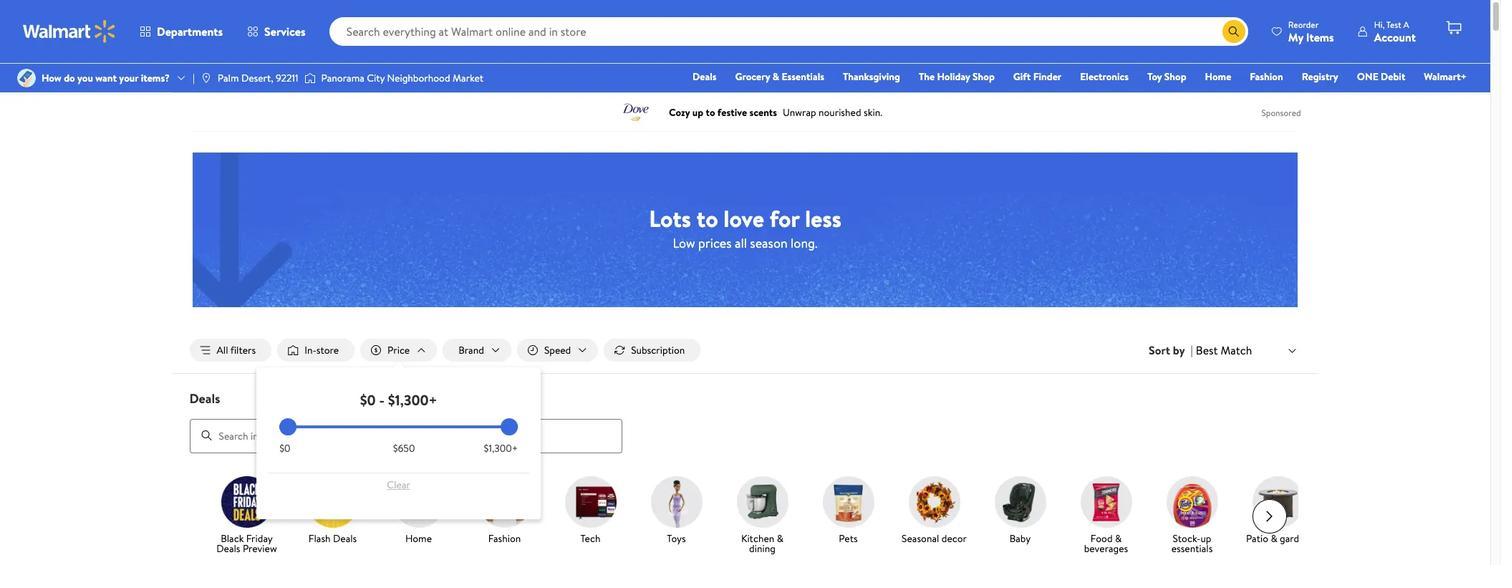 Task type: vqa. For each thing, say whether or not it's contained in the screenshot.
the middle Walmart
no



Task type: locate. For each thing, give the bounding box(es) containing it.
1 horizontal spatial home
[[1205, 69, 1231, 84]]

match
[[1221, 342, 1252, 358]]

reorder my items
[[1288, 18, 1334, 45]]

0 horizontal spatial home
[[405, 531, 432, 545]]

home down home image
[[405, 531, 432, 545]]

home down search icon
[[1205, 69, 1231, 84]]

deals link
[[686, 69, 723, 85]]

deals inside black friday deals preview
[[216, 541, 240, 555]]

& right dining
[[777, 531, 784, 545]]

0 horizontal spatial $0
[[279, 441, 290, 456]]

decor
[[942, 531, 967, 545]]

speed
[[544, 343, 571, 357]]

toy shop link
[[1141, 69, 1193, 85]]

to
[[697, 202, 718, 234]]

0 vertical spatial home link
[[1199, 69, 1238, 85]]

1 shop from the left
[[973, 69, 995, 84]]

& for dining
[[777, 531, 784, 545]]

1 horizontal spatial $0
[[360, 390, 376, 410]]

registry link
[[1295, 69, 1345, 85]]

| right by
[[1191, 342, 1193, 358]]

1 horizontal spatial $1,300+
[[484, 441, 518, 456]]

food & beverages link
[[1069, 476, 1143, 556]]

& for garden
[[1271, 531, 1277, 545]]

1 vertical spatial home link
[[381, 476, 456, 546]]

panorama city neighborhood market
[[321, 71, 484, 85]]

baby image
[[994, 476, 1046, 528]]

fashion
[[1250, 69, 1283, 84], [488, 531, 521, 545]]

1 horizontal spatial fashion
[[1250, 69, 1283, 84]]

1 vertical spatial fashion link
[[467, 476, 542, 546]]

shop right holiday
[[973, 69, 995, 84]]

0 horizontal spatial fashion link
[[467, 476, 542, 546]]

filters
[[230, 343, 256, 357]]

1 vertical spatial |
[[1191, 342, 1193, 358]]

 image left palm
[[200, 72, 212, 84]]

lots to love for less low prices all season long.
[[649, 202, 841, 252]]

 image right 92211
[[304, 71, 316, 85]]

home link down search icon
[[1199, 69, 1238, 85]]

stock-up essentials link
[[1155, 476, 1229, 556]]

fashion link
[[1244, 69, 1290, 85], [467, 476, 542, 546]]

patio
[[1246, 531, 1268, 545]]

Search in deals search field
[[189, 419, 622, 453]]

0 vertical spatial $0
[[360, 390, 376, 410]]

1 vertical spatial $0
[[279, 441, 290, 456]]

all filters
[[217, 343, 256, 357]]

| left palm
[[193, 71, 195, 85]]

0 horizontal spatial |
[[193, 71, 195, 85]]

fashion up sponsored
[[1250, 69, 1283, 84]]

$1,300+ up $1300 range field
[[388, 390, 437, 410]]

1 vertical spatial $1,300+
[[484, 441, 518, 456]]

 image for palm
[[200, 72, 212, 84]]

holiday
[[937, 69, 970, 84]]

pets image
[[823, 476, 874, 528]]

0 vertical spatial fashion
[[1250, 69, 1283, 84]]

& right grocery
[[773, 69, 779, 84]]

& right patio
[[1271, 531, 1277, 545]]

price button
[[360, 339, 437, 362]]

deals inside the flash deals link
[[333, 531, 357, 545]]

departments
[[157, 24, 223, 39]]

home link
[[1199, 69, 1238, 85], [381, 476, 456, 546]]

long.
[[791, 234, 818, 252]]

fashion down fashion image
[[488, 531, 521, 545]]

electronics link
[[1074, 69, 1135, 85]]

sort by |
[[1149, 342, 1193, 358]]

& right food
[[1115, 531, 1122, 545]]

home link down $650
[[381, 476, 456, 546]]

food & beverages image
[[1080, 476, 1132, 528]]

in-store button
[[277, 339, 355, 362]]

$0 - $1,300+
[[360, 390, 437, 410]]

your
[[119, 71, 138, 85]]

0 vertical spatial |
[[193, 71, 195, 85]]

 image for how
[[17, 69, 36, 87]]

market
[[453, 71, 484, 85]]

deals left preview
[[216, 541, 240, 555]]

clear
[[387, 478, 410, 492]]

1 vertical spatial fashion
[[488, 531, 521, 545]]

walmart image
[[23, 20, 116, 43]]

stock-
[[1173, 531, 1201, 545]]

0 horizontal spatial  image
[[17, 69, 36, 87]]

my
[[1288, 29, 1303, 45]]

$1,300+
[[388, 390, 437, 410], [484, 441, 518, 456]]

Deals search field
[[172, 390, 1318, 453]]

2 horizontal spatial  image
[[304, 71, 316, 85]]

the
[[919, 69, 935, 84]]

0 horizontal spatial shop
[[973, 69, 995, 84]]

beverages
[[1084, 541, 1128, 555]]

2 shop from the left
[[1164, 69, 1186, 84]]

 image for panorama
[[304, 71, 316, 85]]

kitchen
[[741, 531, 774, 545]]

deals
[[693, 69, 717, 84], [189, 390, 220, 408], [333, 531, 357, 545], [216, 541, 240, 555]]

& inside food & beverages
[[1115, 531, 1122, 545]]

Search search field
[[329, 17, 1248, 46]]

one debit
[[1357, 69, 1405, 84]]

deals inside deals link
[[693, 69, 717, 84]]

stock-up essentials image
[[1166, 476, 1218, 528]]

deals left grocery
[[693, 69, 717, 84]]

deals up search icon
[[189, 390, 220, 408]]

deals right flash
[[333, 531, 357, 545]]

|
[[193, 71, 195, 85], [1191, 342, 1193, 358]]

 image left how
[[17, 69, 36, 87]]

1 horizontal spatial  image
[[200, 72, 212, 84]]

& inside kitchen & dining
[[777, 531, 784, 545]]

 image
[[17, 69, 36, 87], [304, 71, 316, 85], [200, 72, 212, 84]]

1 horizontal spatial home link
[[1199, 69, 1238, 85]]

season
[[750, 234, 788, 252]]

black friday deals image
[[221, 476, 273, 528]]

services button
[[235, 14, 318, 49]]

patio & garden link
[[1241, 476, 1315, 546]]

one
[[1357, 69, 1378, 84]]

deals inside deals search field
[[189, 390, 220, 408]]

toys
[[667, 531, 686, 545]]

items?
[[141, 71, 170, 85]]

lots to love for less. low prices all season long. image
[[192, 152, 1298, 307]]

1 horizontal spatial |
[[1191, 342, 1193, 358]]

black
[[221, 531, 244, 545]]

debit
[[1381, 69, 1405, 84]]

0 vertical spatial fashion link
[[1244, 69, 1290, 85]]

hi,
[[1374, 18, 1385, 30]]

1 horizontal spatial fashion link
[[1244, 69, 1290, 85]]

thanksgiving link
[[837, 69, 907, 85]]

seasonal decor
[[902, 531, 967, 545]]

sort and filter section element
[[172, 327, 1318, 373]]

less
[[805, 202, 841, 234]]

store
[[316, 343, 339, 357]]

the holiday shop link
[[912, 69, 1001, 85]]

0 vertical spatial $1,300+
[[388, 390, 437, 410]]

$1,300+ up fashion image
[[484, 441, 518, 456]]

0 horizontal spatial fashion
[[488, 531, 521, 545]]

thanksgiving
[[843, 69, 900, 84]]

do
[[64, 71, 75, 85]]

up
[[1201, 531, 1211, 545]]

reorder
[[1288, 18, 1319, 30]]

home
[[1205, 69, 1231, 84], [405, 531, 432, 545]]

items
[[1306, 29, 1334, 45]]

sponsored
[[1262, 106, 1301, 119]]

1 horizontal spatial shop
[[1164, 69, 1186, 84]]

shop right toy
[[1164, 69, 1186, 84]]

finder
[[1033, 69, 1062, 84]]



Task type: describe. For each thing, give the bounding box(es) containing it.
account
[[1374, 29, 1416, 45]]

lots
[[649, 202, 691, 234]]

tech
[[580, 531, 601, 545]]

desert,
[[241, 71, 273, 85]]

gift
[[1013, 69, 1031, 84]]

all
[[735, 234, 747, 252]]

seasonal decor link
[[897, 476, 972, 546]]

subscription button
[[604, 339, 701, 362]]

garden
[[1280, 531, 1310, 545]]

panorama
[[321, 71, 364, 85]]

fashion image
[[479, 476, 530, 528]]

services
[[264, 24, 306, 39]]

pets link
[[811, 476, 886, 546]]

$0 for $0 - $1,300+
[[360, 390, 376, 410]]

kitchen and dining image
[[737, 476, 788, 528]]

registry
[[1302, 69, 1338, 84]]

seasonal
[[902, 531, 939, 545]]

-
[[379, 390, 385, 410]]

0 horizontal spatial home link
[[381, 476, 456, 546]]

black friday deals preview
[[216, 531, 277, 555]]

food & beverages
[[1084, 531, 1128, 555]]

price
[[388, 343, 410, 357]]

dining
[[749, 541, 776, 555]]

hi, test a account
[[1374, 18, 1416, 45]]

toys image
[[651, 476, 702, 528]]

palm
[[218, 71, 239, 85]]

palm desert, 92211
[[218, 71, 298, 85]]

by
[[1173, 342, 1185, 358]]

& for essentials
[[773, 69, 779, 84]]

cart contains 0 items total amount $0.00 image
[[1445, 19, 1462, 37]]

best match
[[1196, 342, 1252, 358]]

flash
[[308, 531, 331, 545]]

kitchen & dining link
[[725, 476, 800, 556]]

seasonal decor image
[[908, 476, 960, 528]]

search icon image
[[1228, 26, 1240, 37]]

low
[[673, 234, 695, 252]]

food
[[1091, 531, 1113, 545]]

92211
[[276, 71, 298, 85]]

want
[[95, 71, 117, 85]]

essentials
[[782, 69, 824, 84]]

baby
[[1010, 531, 1031, 545]]

0 vertical spatial home
[[1205, 69, 1231, 84]]

walmart+ link
[[1418, 69, 1473, 85]]

toy
[[1147, 69, 1162, 84]]

gift finder link
[[1007, 69, 1068, 85]]

tech image
[[565, 476, 616, 528]]

black friday deals preview link
[[209, 476, 284, 556]]

subscription
[[631, 343, 685, 357]]

grocery & essentials
[[735, 69, 824, 84]]

for
[[770, 202, 799, 234]]

| inside sort and filter section element
[[1191, 342, 1193, 358]]

speed button
[[517, 339, 598, 362]]

toy shop
[[1147, 69, 1186, 84]]

a
[[1403, 18, 1409, 30]]

test
[[1386, 18, 1401, 30]]

love
[[724, 202, 764, 234]]

$0 range field
[[279, 425, 518, 428]]

flash deals
[[308, 531, 357, 545]]

departments button
[[127, 14, 235, 49]]

friday
[[246, 531, 273, 545]]

all filters button
[[189, 339, 272, 362]]

$1300 range field
[[279, 425, 518, 428]]

& for beverages
[[1115, 531, 1122, 545]]

search image
[[201, 430, 212, 441]]

the holiday shop
[[919, 69, 995, 84]]

flash deals image
[[307, 476, 358, 528]]

preview
[[243, 541, 277, 555]]

essentials
[[1171, 541, 1213, 555]]

pets
[[839, 531, 858, 545]]

Walmart Site-Wide search field
[[329, 17, 1248, 46]]

patio & garden image
[[1252, 476, 1304, 528]]

home image
[[393, 476, 444, 528]]

walmart+
[[1424, 69, 1467, 84]]

$0 for $0
[[279, 441, 290, 456]]

all
[[217, 343, 228, 357]]

1 vertical spatial home
[[405, 531, 432, 545]]

neighborhood
[[387, 71, 450, 85]]

brand button
[[443, 339, 511, 362]]

brand
[[458, 343, 484, 357]]

next slide for chipmodulewithimages list image
[[1252, 499, 1287, 533]]

gift finder
[[1013, 69, 1062, 84]]

0 horizontal spatial $1,300+
[[388, 390, 437, 410]]

how
[[42, 71, 61, 85]]

toys link
[[639, 476, 714, 546]]

kitchen & dining
[[741, 531, 784, 555]]

best match button
[[1193, 341, 1301, 360]]

one debit link
[[1351, 69, 1412, 85]]

stock-up essentials
[[1171, 531, 1213, 555]]

clear button
[[279, 473, 518, 496]]

patio & garden
[[1246, 531, 1310, 545]]

city
[[367, 71, 385, 85]]

in-
[[305, 343, 316, 357]]

in-store
[[305, 343, 339, 357]]

you
[[77, 71, 93, 85]]



